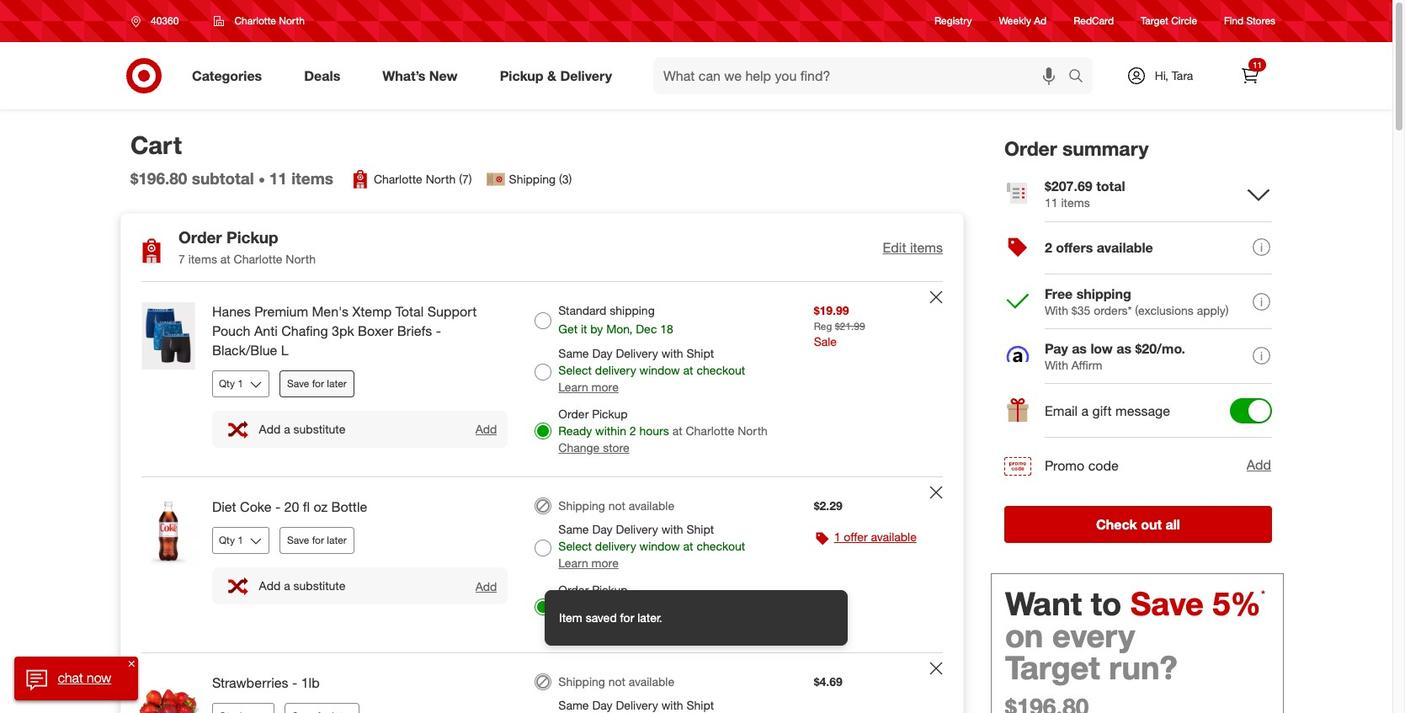 Task type: locate. For each thing, give the bounding box(es) containing it.
1 vertical spatial shipt
[[687, 522, 714, 536]]

2 vertical spatial same
[[559, 698, 589, 712]]

1 vertical spatial learn
[[559, 556, 588, 570]]

1 not from the top
[[609, 498, 626, 513]]

checkout for diet coke - 20 fl oz bottle
[[697, 539, 745, 553]]

more up order pickup ready within 2 hours change store
[[592, 556, 619, 570]]

Store pickup radio
[[535, 423, 552, 439], [535, 599, 552, 615]]

items inside order pickup 7 items at charlotte north
[[188, 252, 217, 266]]

pickup inside order pickup ready within 2 hours at charlotte north change store
[[592, 407, 628, 421]]

chat
[[58, 670, 83, 686]]

2 add a substitute from the top
[[259, 579, 346, 593]]

substitute
[[294, 422, 346, 436], [294, 579, 346, 593]]

list
[[350, 170, 572, 190]]

1 vertical spatial change
[[559, 616, 600, 631]]

diet coke - 20 fl oz bottle image
[[135, 498, 202, 565]]

1 vertical spatial save for later
[[287, 534, 347, 546]]

shipping not available
[[559, 498, 675, 513], [559, 674, 675, 689]]

2 vertical spatial shipt
[[687, 698, 714, 712]]

within inside order pickup ready within 2 hours change store
[[595, 599, 626, 614]]

substitute for bottle
[[294, 579, 346, 593]]

2 hours from the top
[[640, 599, 669, 614]]

cart item ready to fulfill group containing diet coke - 20 fl oz bottle
[[121, 477, 963, 652]]

add button for diet coke - 20 fl oz bottle
[[475, 578, 498, 594]]

substitute up oz
[[294, 422, 346, 436]]

deals
[[304, 67, 340, 84]]

0 vertical spatial change store button
[[559, 439, 630, 456]]

2 horizontal spatial 11
[[1253, 60, 1262, 70]]

summary
[[1063, 136, 1149, 160]]

1 vertical spatial window
[[640, 539, 680, 553]]

for left later.
[[620, 610, 634, 625]]

chafing
[[281, 322, 328, 339]]

later down bottle
[[327, 534, 347, 546]]

0 vertical spatial shipping
[[1077, 285, 1131, 302]]

0 vertical spatial cart item ready to fulfill group
[[121, 282, 963, 476]]

order inside order pickup 7 items at charlotte north
[[179, 228, 222, 247]]

1 change from the top
[[559, 440, 600, 455]]

1 within from the top
[[595, 423, 626, 438]]

hanes premium men&#39;s xtemp total support pouch anti chafing 3pk boxer briefs - black/blue l image
[[135, 302, 202, 370]]

1 vertical spatial -
[[275, 498, 281, 515]]

same
[[559, 346, 589, 360], [559, 522, 589, 536], [559, 698, 589, 712]]

same day delivery with shipt
[[559, 698, 714, 712]]

pickup for order pickup ready within 2 hours at charlotte north change store
[[592, 407, 628, 421]]

0 vertical spatial checkout
[[697, 363, 745, 377]]

north
[[279, 14, 305, 27], [426, 172, 456, 186], [286, 252, 316, 266], [738, 423, 768, 438]]

- down support
[[436, 322, 441, 339]]

same day delivery with shipt select delivery window at checkout learn more down dec
[[559, 346, 745, 394]]

1 vertical spatial checkout
[[697, 539, 745, 553]]

11 items
[[269, 169, 333, 188]]

1 more from the top
[[592, 380, 619, 394]]

delivery up order pickup ready within 2 hours change store
[[595, 539, 636, 553]]

2 learn from the top
[[559, 556, 588, 570]]

0 vertical spatial select
[[559, 363, 592, 377]]

hours
[[640, 423, 669, 438], [640, 599, 669, 614]]

strawberries - 1lb link
[[212, 673, 508, 693]]

pickup inside order pickup ready within 2 hours change store
[[592, 583, 628, 597]]

1 delivery from the top
[[595, 363, 636, 377]]

window for diet coke - 20 fl oz bottle
[[640, 539, 680, 553]]

save right 'to'
[[1131, 584, 1204, 623]]

1 vertical spatial ready
[[559, 599, 592, 614]]

✕
[[128, 658, 135, 669]]

2 vertical spatial add button
[[475, 578, 498, 594]]

2 change from the top
[[559, 616, 600, 631]]

target down want
[[1005, 648, 1100, 687]]

- left 20
[[275, 498, 281, 515]]

cart item ready to fulfill group
[[121, 282, 963, 476], [121, 477, 963, 652], [121, 653, 963, 713]]

1 store pickup radio from the top
[[535, 423, 552, 439]]

1 window from the top
[[640, 363, 680, 377]]

shipping inside free shipping with $35 orders* (exclusions apply)
[[1077, 285, 1131, 302]]

0 vertical spatial learn more button
[[559, 379, 619, 396]]

order for order pickup ready within 2 hours change store
[[559, 583, 589, 597]]

premium
[[255, 303, 308, 320]]

within inside order pickup ready within 2 hours at charlotte north change store
[[595, 423, 626, 438]]

north inside dropdown button
[[279, 14, 305, 27]]

2 vertical spatial day
[[592, 698, 613, 712]]

0 vertical spatial delivery
[[595, 363, 636, 377]]

later for first save for later button from the bottom
[[327, 534, 347, 546]]

0 vertical spatial later
[[327, 377, 347, 390]]

learn down get
[[559, 380, 588, 394]]

orders*
[[1094, 303, 1132, 317]]

0 vertical spatial more
[[592, 380, 619, 394]]

0 vertical spatial store pickup radio
[[535, 423, 552, 439]]

learn more button down it
[[559, 379, 619, 396]]

charlotte inside order pickup 7 items at charlotte north
[[234, 252, 282, 266]]

more for hanes premium men's xtemp total support pouch anti chafing 3pk boxer briefs - black/blue l
[[592, 380, 619, 394]]

2 offers available
[[1045, 239, 1153, 256]]

promo code
[[1045, 457, 1119, 474]]

1 vertical spatial within
[[595, 599, 626, 614]]

1 vertical spatial for
[[312, 534, 324, 546]]

1 shipping not available from the top
[[559, 498, 675, 513]]

0 vertical spatial shipping not available
[[559, 498, 675, 513]]

later down 3pk
[[327, 377, 347, 390]]

within for diet coke - 20 fl oz bottle
[[595, 599, 626, 614]]

code
[[1088, 457, 1119, 474]]

0 vertical spatial save for later button
[[280, 370, 354, 397]]

0 horizontal spatial as
[[1072, 340, 1087, 357]]

with down pay on the right of the page
[[1045, 358, 1069, 372]]

ad
[[1034, 15, 1047, 27]]

pickup for order pickup ready within 2 hours change store
[[592, 583, 628, 597]]

0 vertical spatial add a substitute
[[259, 422, 346, 436]]

2 window from the top
[[640, 539, 680, 553]]

hanes premium men's xtemp total support pouch anti chafing 3pk boxer briefs - black/blue l link
[[212, 302, 508, 360]]

window up later.
[[640, 539, 680, 553]]

2 select from the top
[[559, 539, 592, 553]]

a up the diet coke - 20 fl oz bottle
[[284, 422, 290, 436]]

2 store from the top
[[603, 616, 630, 631]]

(3)
[[559, 172, 572, 186]]

as right the low
[[1117, 340, 1132, 357]]

ready inside order pickup ready within 2 hours change store
[[559, 599, 592, 614]]

learn more button for hanes premium men's xtemp total support pouch anti chafing 3pk boxer briefs - black/blue l
[[559, 379, 619, 396]]

every
[[1053, 616, 1135, 655]]

2 inside order pickup ready within 2 hours change store
[[630, 599, 636, 614]]

target
[[1141, 15, 1169, 27], [1005, 648, 1100, 687]]

2 vertical spatial for
[[620, 610, 634, 625]]

sale
[[814, 335, 837, 349]]

at
[[220, 252, 230, 266], [683, 363, 693, 377], [673, 423, 683, 438], [683, 539, 693, 553]]

same for hanes premium men's xtemp total support pouch anti chafing 3pk boxer briefs - black/blue l
[[559, 346, 589, 360]]

redcard link
[[1074, 14, 1114, 28]]

1 vertical spatial change store button
[[559, 615, 630, 632]]

1 offer available
[[834, 530, 917, 544]]

0 horizontal spatial shipping
[[610, 303, 655, 318]]

1 with from the top
[[1045, 303, 1069, 317]]

cart
[[131, 130, 182, 160]]

1 offer available button
[[834, 529, 917, 546]]

1 vertical spatial shipping
[[559, 498, 605, 513]]

1 later from the top
[[327, 377, 347, 390]]

l
[[281, 342, 289, 359]]

0 horizontal spatial -
[[275, 498, 281, 515]]

available right the offers
[[1097, 239, 1153, 256]]

2 shipping not available from the top
[[559, 674, 675, 689]]

shipping for strawberries - 1lb
[[559, 674, 605, 689]]

0 horizontal spatial 11
[[269, 169, 287, 188]]

2 more from the top
[[592, 556, 619, 570]]

pickup & delivery link
[[486, 57, 633, 94]]

1 vertical spatial same
[[559, 522, 589, 536]]

registry link
[[935, 14, 972, 28]]

more
[[592, 380, 619, 394], [592, 556, 619, 570]]

1 day from the top
[[592, 346, 613, 360]]

window down 18
[[640, 363, 680, 377]]

free
[[1045, 285, 1073, 302]]

with down the free
[[1045, 303, 1069, 317]]

order for order pickup 7 items at charlotte north
[[179, 228, 222, 247]]

2 inside order pickup ready within 2 hours at charlotte north change store
[[630, 423, 636, 438]]

2 vertical spatial a
[[284, 579, 290, 593]]

get
[[559, 322, 578, 336]]

1 vertical spatial delivery
[[595, 539, 636, 553]]

boxer
[[358, 322, 394, 339]]

out
[[1141, 516, 1162, 533]]

1 vertical spatial select
[[559, 539, 592, 553]]

2 checkout from the top
[[697, 539, 745, 553]]

0 vertical spatial same day delivery with shipt select delivery window at checkout learn more
[[559, 346, 745, 394]]

2 same day delivery with shipt select delivery window at checkout learn more from the top
[[559, 522, 745, 570]]

find stores
[[1224, 15, 1276, 27]]

1 save for later button from the top
[[280, 370, 354, 397]]

1 learn more button from the top
[[559, 379, 619, 396]]

pickup inside "pickup & delivery" link
[[500, 67, 544, 84]]

1 add a substitute from the top
[[259, 422, 346, 436]]

2 vertical spatial 2
[[630, 599, 636, 614]]

1 horizontal spatial -
[[292, 674, 297, 691]]

shipping up 'orders*'
[[1077, 285, 1131, 302]]

2 shipt from the top
[[687, 522, 714, 536]]

2 store pickup radio from the top
[[535, 599, 552, 615]]

2 ready from the top
[[559, 599, 592, 614]]

a left gift at the bottom right of page
[[1082, 403, 1089, 420]]

for
[[312, 377, 324, 390], [312, 534, 324, 546], [620, 610, 634, 625]]

learn up item
[[559, 556, 588, 570]]

None radio
[[535, 364, 552, 381], [535, 498, 552, 514], [535, 540, 552, 556], [535, 673, 552, 690], [535, 364, 552, 381], [535, 498, 552, 514], [535, 540, 552, 556], [535, 673, 552, 690]]

0 vertical spatial not
[[609, 498, 626, 513]]

for down oz
[[312, 534, 324, 546]]

store pickup radio for diet coke - 20 fl oz bottle
[[535, 599, 552, 615]]

1 with from the top
[[662, 346, 683, 360]]

0 vertical spatial learn
[[559, 380, 588, 394]]

hours inside order pickup ready within 2 hours at charlotte north change store
[[640, 423, 669, 438]]

save for later button down l at the left of the page
[[280, 370, 354, 397]]

2 with from the top
[[1045, 358, 1069, 372]]

store
[[603, 440, 630, 455], [603, 616, 630, 631]]

1 vertical spatial 11
[[269, 169, 287, 188]]

hours inside order pickup ready within 2 hours change store
[[640, 599, 669, 614]]

available inside button
[[871, 530, 917, 544]]

it
[[581, 322, 587, 336]]

0 vertical spatial hours
[[640, 423, 669, 438]]

2 cart item ready to fulfill group from the top
[[121, 477, 963, 652]]

0 horizontal spatial target
[[1005, 648, 1100, 687]]

cart item ready to fulfill group containing strawberries - 1lb
[[121, 653, 963, 713]]

0 vertical spatial within
[[595, 423, 626, 438]]

2 vertical spatial with
[[662, 698, 683, 712]]

add a substitute up fl
[[259, 422, 346, 436]]

1 vertical spatial add a substitute
[[259, 579, 346, 593]]

gift
[[1093, 403, 1112, 420]]

later for 2nd save for later button from the bottom of the page
[[327, 377, 347, 390]]

on
[[1005, 616, 1044, 655]]

- inside hanes premium men's xtemp total support pouch anti chafing 3pk boxer briefs - black/blue l
[[436, 322, 441, 339]]

2 change store button from the top
[[559, 615, 630, 632]]

0 vertical spatial add button
[[475, 421, 498, 437]]

strawberries - 1lb image
[[135, 673, 202, 713]]

0 vertical spatial 2
[[1045, 239, 1053, 256]]

shipping up mon,
[[610, 303, 655, 318]]

order inside order pickup ready within 2 hours at charlotte north change store
[[559, 407, 589, 421]]

anti
[[254, 322, 278, 339]]

diet coke - 20 fl oz bottle link
[[212, 498, 508, 517]]

weekly ad
[[999, 15, 1047, 27]]

a down the diet coke - 20 fl oz bottle
[[284, 579, 290, 593]]

11 down $207.69
[[1045, 195, 1058, 209]]

add a substitute
[[259, 422, 346, 436], [259, 579, 346, 593]]

1 horizontal spatial shipping
[[1077, 285, 1131, 302]]

1 vertical spatial later
[[327, 534, 347, 546]]

*
[[1261, 588, 1265, 600]]

0 vertical spatial day
[[592, 346, 613, 360]]

2 delivery from the top
[[595, 539, 636, 553]]

save for later down l at the left of the page
[[287, 377, 347, 390]]

target circle link
[[1141, 14, 1198, 28]]

pickup inside order pickup 7 items at charlotte north
[[227, 228, 278, 247]]

2 save for later button from the top
[[280, 527, 354, 554]]

store inside order pickup ready within 2 hours at charlotte north change store
[[603, 440, 630, 455]]

1 vertical spatial save
[[287, 534, 309, 546]]

1 vertical spatial store
[[603, 616, 630, 631]]

oz
[[314, 498, 328, 515]]

items inside $207.69 total 11 items
[[1061, 195, 1090, 209]]

1 select from the top
[[559, 363, 592, 377]]

3 cart item ready to fulfill group from the top
[[121, 653, 963, 713]]

2 day from the top
[[592, 522, 613, 536]]

order for order summary
[[1005, 136, 1057, 160]]

3 shipt from the top
[[687, 698, 714, 712]]

0 vertical spatial with
[[662, 346, 683, 360]]

shipt for hanes premium men's xtemp total support pouch anti chafing 3pk boxer briefs - black/blue l
[[687, 346, 714, 360]]

find stores link
[[1224, 14, 1276, 28]]

0 vertical spatial shipping
[[509, 172, 556, 186]]

$207.69
[[1045, 177, 1093, 194]]

0 vertical spatial same
[[559, 346, 589, 360]]

save down 20
[[287, 534, 309, 546]]

1 vertical spatial substitute
[[294, 579, 346, 593]]

charlotte
[[234, 14, 276, 27], [374, 172, 423, 186], [234, 252, 282, 266], [686, 423, 735, 438]]

target left circle
[[1141, 15, 1169, 27]]

as up affirm
[[1072, 340, 1087, 357]]

1 horizontal spatial target
[[1141, 15, 1169, 27]]

day
[[592, 346, 613, 360], [592, 522, 613, 536], [592, 698, 613, 712]]

0 vertical spatial -
[[436, 322, 441, 339]]

11
[[1253, 60, 1262, 70], [269, 169, 287, 188], [1045, 195, 1058, 209]]

1 vertical spatial with
[[1045, 358, 1069, 372]]

save for first save for later button from the bottom
[[287, 534, 309, 546]]

1 vertical spatial cart item ready to fulfill group
[[121, 477, 963, 652]]

learn for diet coke - 20 fl oz bottle
[[559, 556, 588, 570]]

1 horizontal spatial 11
[[1045, 195, 1058, 209]]

promo
[[1045, 457, 1085, 474]]

1 vertical spatial shipping
[[610, 303, 655, 318]]

11 right the subtotal
[[269, 169, 287, 188]]

available
[[1097, 239, 1153, 256], [629, 498, 675, 513], [871, 530, 917, 544], [629, 674, 675, 689]]

- left the 1lb
[[292, 674, 297, 691]]

0 vertical spatial store
[[603, 440, 630, 455]]

0 vertical spatial substitute
[[294, 422, 346, 436]]

substitute for pouch
[[294, 422, 346, 436]]

edit
[[883, 239, 906, 256]]

2 with from the top
[[662, 522, 683, 536]]

select down get
[[559, 363, 592, 377]]

same day delivery with shipt select delivery window at checkout learn more up order pickup ready within 2 hours change store
[[559, 522, 745, 570]]

2 vertical spatial shipping
[[559, 674, 605, 689]]

pickup for order pickup 7 items at charlotte north
[[227, 228, 278, 247]]

add button for hanes premium men's xtemp total support pouch anti chafing 3pk boxer briefs - black/blue l
[[475, 421, 498, 437]]

offers
[[1056, 239, 1093, 256]]

order for order pickup ready within 2 hours at charlotte north change store
[[559, 407, 589, 421]]

a
[[1082, 403, 1089, 420], [284, 422, 290, 436], [284, 579, 290, 593]]

shipping inside standard shipping get it by mon, dec 18
[[610, 303, 655, 318]]

1 vertical spatial learn more button
[[559, 555, 619, 572]]

2 horizontal spatial -
[[436, 322, 441, 339]]

1 vertical spatial with
[[662, 522, 683, 536]]

1 ready from the top
[[559, 423, 592, 438]]

find
[[1224, 15, 1244, 27]]

2 later from the top
[[327, 534, 347, 546]]

pickup & delivery
[[500, 67, 612, 84]]

0 vertical spatial for
[[312, 377, 324, 390]]

weekly
[[999, 15, 1031, 27]]

0 vertical spatial shipt
[[687, 346, 714, 360]]

1 shipt from the top
[[687, 346, 714, 360]]

1 horizontal spatial as
[[1117, 340, 1132, 357]]

- inside "link"
[[275, 498, 281, 515]]

0 vertical spatial target
[[1141, 15, 1169, 27]]

0 vertical spatial ready
[[559, 423, 592, 438]]

save for later down oz
[[287, 534, 347, 546]]

2 within from the top
[[595, 599, 626, 614]]

charlotte inside list
[[374, 172, 423, 186]]

1 substitute from the top
[[294, 422, 346, 436]]

hanes premium men's xtemp total support pouch anti chafing 3pk boxer briefs - black/blue l
[[212, 303, 477, 359]]

2 same from the top
[[559, 522, 589, 536]]

a for hanes premium men's xtemp total support pouch anti chafing 3pk boxer briefs - black/blue l
[[284, 422, 290, 436]]

1 vertical spatial a
[[284, 422, 290, 436]]

save down l at the left of the page
[[287, 377, 309, 390]]

1 cart item ready to fulfill group from the top
[[121, 282, 963, 476]]

1 vertical spatial more
[[592, 556, 619, 570]]

1 vertical spatial hours
[[640, 599, 669, 614]]

substitute down oz
[[294, 579, 346, 593]]

0 vertical spatial with
[[1045, 303, 1069, 317]]

save for later button down oz
[[280, 527, 354, 554]]

shipping not available for strawberries - 1lb
[[559, 674, 675, 689]]

1 vertical spatial store pickup radio
[[535, 599, 552, 615]]

2 inside 2 offers available button
[[1045, 239, 1053, 256]]

2 not from the top
[[609, 674, 626, 689]]

charlotte inside order pickup ready within 2 hours at charlotte north change store
[[686, 423, 735, 438]]

select up item
[[559, 539, 592, 553]]

not
[[609, 498, 626, 513], [609, 674, 626, 689]]

1 same day delivery with shipt select delivery window at checkout learn more from the top
[[559, 346, 745, 394]]

0 vertical spatial window
[[640, 363, 680, 377]]

change inside order pickup ready within 2 hours change store
[[559, 616, 600, 631]]

$4.69
[[814, 674, 843, 689]]

for down chafing
[[312, 377, 324, 390]]

0 vertical spatial change
[[559, 440, 600, 455]]

0 vertical spatial 11
[[1253, 60, 1262, 70]]

2 vertical spatial save
[[1131, 584, 1204, 623]]

ready
[[559, 423, 592, 438], [559, 599, 592, 614]]

delivery down mon,
[[595, 363, 636, 377]]

1 same from the top
[[559, 346, 589, 360]]

1 vertical spatial day
[[592, 522, 613, 536]]

0 vertical spatial save for later
[[287, 377, 347, 390]]

day for diet coke - 20 fl oz bottle
[[592, 522, 613, 536]]

None radio
[[535, 312, 552, 329]]

delivery for diet coke - 20 fl oz bottle
[[595, 539, 636, 553]]

$20/mo.
[[1136, 340, 1186, 357]]

order inside order pickup ready within 2 hours change store
[[559, 583, 589, 597]]

1 learn from the top
[[559, 380, 588, 394]]

1 checkout from the top
[[697, 363, 745, 377]]

save
[[287, 377, 309, 390], [287, 534, 309, 546], [1131, 584, 1204, 623]]

ready inside order pickup ready within 2 hours at charlotte north change store
[[559, 423, 592, 438]]

available right offer
[[871, 530, 917, 544]]

store pickup radio for hanes premium men's xtemp total support pouch anti chafing 3pk boxer briefs - black/blue l
[[535, 423, 552, 439]]

1 vertical spatial same day delivery with shipt select delivery window at checkout learn more
[[559, 522, 745, 570]]

1 vertical spatial save for later button
[[280, 527, 354, 554]]

2 substitute from the top
[[294, 579, 346, 593]]

2 learn more button from the top
[[559, 555, 619, 572]]

11 down "stores"
[[1253, 60, 1262, 70]]

strawberries
[[212, 674, 289, 691]]

items
[[292, 169, 333, 188], [1061, 195, 1090, 209], [910, 239, 943, 256], [188, 252, 217, 266]]

2 for hanes premium men's xtemp total support pouch anti chafing 3pk boxer briefs - black/blue l
[[630, 423, 636, 438]]

with
[[1045, 303, 1069, 317], [1045, 358, 1069, 372]]

1 hours from the top
[[640, 423, 669, 438]]

add a substitute down fl
[[259, 579, 346, 593]]

1 vertical spatial shipping not available
[[559, 674, 675, 689]]

2 vertical spatial 11
[[1045, 195, 1058, 209]]

-
[[436, 322, 441, 339], [275, 498, 281, 515], [292, 674, 297, 691]]

north inside order pickup ready within 2 hours at charlotte north change store
[[738, 423, 768, 438]]

deals link
[[290, 57, 361, 94]]

within for hanes premium men's xtemp total support pouch anti chafing 3pk boxer briefs - black/blue l
[[595, 423, 626, 438]]

1 vertical spatial not
[[609, 674, 626, 689]]

later
[[327, 377, 347, 390], [327, 534, 347, 546]]

charlotte inside dropdown button
[[234, 14, 276, 27]]

0 vertical spatial save
[[287, 377, 309, 390]]

5%
[[1213, 584, 1261, 623]]

2 vertical spatial cart item ready to fulfill group
[[121, 653, 963, 713]]

more down by
[[592, 380, 619, 394]]

1 store from the top
[[603, 440, 630, 455]]

learn more button up order pickup ready within 2 hours change store
[[559, 555, 619, 572]]

1 vertical spatial 2
[[630, 423, 636, 438]]



Task type: describe. For each thing, give the bounding box(es) containing it.
check
[[1096, 516, 1137, 533]]

3 same from the top
[[559, 698, 589, 712]]

target circle
[[1141, 15, 1198, 27]]

1 save for later from the top
[[287, 377, 347, 390]]

categories
[[192, 67, 262, 84]]

charlotte north button
[[203, 6, 316, 36]]

want
[[1005, 584, 1082, 623]]

chat now dialog
[[14, 657, 138, 701]]

items inside dropdown button
[[910, 239, 943, 256]]

1 change store button from the top
[[559, 439, 630, 456]]

what's
[[383, 67, 426, 84]]

available down order pickup ready within 2 hours at charlotte north change store in the bottom of the page
[[629, 498, 675, 513]]

window for hanes premium men's xtemp total support pouch anti chafing 3pk boxer briefs - black/blue l
[[640, 363, 680, 377]]

day for hanes premium men's xtemp total support pouch anti chafing 3pk boxer briefs - black/blue l
[[592, 346, 613, 360]]

same for diet coke - 20 fl oz bottle
[[559, 522, 589, 536]]

message
[[1116, 403, 1171, 420]]

briefs
[[397, 322, 432, 339]]

now
[[87, 670, 111, 686]]

same day delivery with shipt select delivery window at checkout learn more for diet coke - 20 fl oz bottle
[[559, 522, 745, 570]]

available up same day delivery with shipt
[[629, 674, 675, 689]]

pouch
[[212, 322, 250, 339]]

shipping not available for diet coke - 20 fl oz bottle
[[559, 498, 675, 513]]

total
[[396, 303, 424, 320]]

xtemp
[[352, 303, 392, 320]]

search
[[1061, 69, 1101, 86]]

want to save 5% *
[[1005, 584, 1265, 623]]

diet
[[212, 498, 236, 515]]

hi,
[[1155, 68, 1169, 83]]

reg
[[814, 320, 832, 333]]

with inside 'pay as low as $20/mo. with affirm'
[[1045, 358, 1069, 372]]

men's
[[312, 303, 349, 320]]

not for diet coke - 20 fl oz bottle
[[609, 498, 626, 513]]

1 as from the left
[[1072, 340, 1087, 357]]

&
[[547, 67, 557, 84]]

email
[[1045, 403, 1078, 420]]

dec
[[636, 322, 657, 336]]

shipping inside list
[[509, 172, 556, 186]]

shipping (3)
[[509, 172, 572, 186]]

$21.99
[[835, 320, 865, 333]]

11 for 11
[[1253, 60, 1262, 70]]

apply)
[[1197, 303, 1229, 317]]

3 day from the top
[[592, 698, 613, 712]]

delivery for hanes premium men's xtemp total support pouch anti chafing 3pk boxer briefs - black/blue l
[[595, 363, 636, 377]]

hi, tara
[[1155, 68, 1194, 83]]

strawberries - 1lb
[[212, 674, 320, 691]]

low
[[1091, 340, 1113, 357]]

18
[[660, 322, 674, 336]]

what's new link
[[368, 57, 479, 94]]

$19.99 reg $21.99 sale
[[814, 303, 865, 349]]

shipping for standard shipping
[[610, 303, 655, 318]]

order pickup ready within 2 hours at charlotte north change store
[[559, 407, 768, 455]]

tara
[[1172, 68, 1194, 83]]

20
[[284, 498, 299, 515]]

standard shipping get it by mon, dec 18
[[559, 303, 674, 336]]

not for strawberries - 1lb
[[609, 674, 626, 689]]

by
[[591, 322, 603, 336]]

40360 button
[[120, 6, 197, 36]]

$207.69 total 11 items
[[1045, 177, 1126, 209]]

support
[[427, 303, 477, 320]]

chat now
[[58, 670, 111, 686]]

11 inside $207.69 total 11 items
[[1045, 195, 1058, 209]]

order pickup ready within 2 hours change store
[[559, 583, 669, 631]]

order pickup 7 items at charlotte north
[[179, 228, 316, 266]]

check out all button
[[1005, 506, 1272, 543]]

shipt for diet coke - 20 fl oz bottle
[[687, 522, 714, 536]]

hours for diet coke - 20 fl oz bottle
[[640, 599, 669, 614]]

ready for diet coke - 20 fl oz bottle
[[559, 599, 592, 614]]

list containing charlotte north (7)
[[350, 170, 572, 190]]

email a gift message
[[1045, 403, 1171, 420]]

1 vertical spatial add button
[[1246, 455, 1272, 476]]

chat now button
[[14, 657, 138, 701]]

stores
[[1247, 15, 1276, 27]]

2 offers available button
[[1005, 221, 1272, 275]]

to
[[1091, 584, 1122, 623]]

available inside button
[[1097, 239, 1153, 256]]

11 for 11 items
[[269, 169, 287, 188]]

on every target run?
[[1005, 616, 1178, 687]]

store inside order pickup ready within 2 hours change store
[[603, 616, 630, 631]]

affirm image
[[1005, 343, 1032, 370]]

target inside on every target run?
[[1005, 648, 1100, 687]]

add a substitute for bottle
[[259, 579, 346, 593]]

mon,
[[607, 322, 633, 336]]

affirm
[[1072, 358, 1103, 372]]

What can we help you find? suggestions appear below search field
[[653, 57, 1073, 94]]

2 save for later from the top
[[287, 534, 347, 546]]

(exclusions
[[1135, 303, 1194, 317]]

edit items button
[[883, 238, 943, 257]]

affirm image
[[1007, 346, 1029, 362]]

0 vertical spatial a
[[1082, 403, 1089, 420]]

learn more button for diet coke - 20 fl oz bottle
[[559, 555, 619, 572]]

7
[[179, 252, 185, 266]]

circle
[[1171, 15, 1198, 27]]

save for 2nd save for later button from the bottom of the page
[[287, 377, 309, 390]]

saved
[[586, 610, 617, 625]]

charlotte north (7)
[[374, 172, 472, 186]]

select for diet coke - 20 fl oz bottle
[[559, 539, 592, 553]]

select for hanes premium men's xtemp total support pouch anti chafing 3pk boxer briefs - black/blue l
[[559, 363, 592, 377]]

bottle
[[331, 498, 367, 515]]

1lb
[[301, 674, 320, 691]]

with for hanes premium men's xtemp total support pouch anti chafing 3pk boxer briefs - black/blue l
[[662, 346, 683, 360]]

pay
[[1045, 340, 1068, 357]]

add a substitute for pouch
[[259, 422, 346, 436]]

$196.80
[[131, 169, 187, 188]]

3 with from the top
[[662, 698, 683, 712]]

learn for hanes premium men's xtemp total support pouch anti chafing 3pk boxer briefs - black/blue l
[[559, 380, 588, 394]]

subtotal
[[192, 169, 254, 188]]

2 for diet coke - 20 fl oz bottle
[[630, 599, 636, 614]]

redcard
[[1074, 15, 1114, 27]]

north inside order pickup 7 items at charlotte north
[[286, 252, 316, 266]]

change inside order pickup ready within 2 hours at charlotte north change store
[[559, 440, 600, 455]]

shipping for diet coke - 20 fl oz bottle
[[559, 498, 605, 513]]

at inside order pickup 7 items at charlotte north
[[220, 252, 230, 266]]

coke
[[240, 498, 272, 515]]

1
[[834, 530, 841, 544]]

what's new
[[383, 67, 458, 84]]

3pk
[[332, 322, 354, 339]]

✕ button
[[125, 657, 138, 670]]

all
[[1166, 516, 1181, 533]]

$196.80 subtotal
[[131, 169, 254, 188]]

same day delivery with shipt select delivery window at checkout learn more for hanes premium men's xtemp total support pouch anti chafing 3pk boxer briefs - black/blue l
[[559, 346, 745, 394]]

pay as low as $20/mo. with affirm
[[1045, 340, 1186, 372]]

checkout for hanes premium men's xtemp total support pouch anti chafing 3pk boxer briefs - black/blue l
[[697, 363, 745, 377]]

cart item ready to fulfill group containing hanes premium men's xtemp total support pouch anti chafing 3pk boxer briefs - black/blue l
[[121, 282, 963, 476]]

ready for hanes premium men's xtemp total support pouch anti chafing 3pk boxer briefs - black/blue l
[[559, 423, 592, 438]]

2 as from the left
[[1117, 340, 1132, 357]]

more for diet coke - 20 fl oz bottle
[[592, 556, 619, 570]]

run?
[[1109, 648, 1178, 687]]

fl
[[303, 498, 310, 515]]

with for diet coke - 20 fl oz bottle
[[662, 522, 683, 536]]

shipping for free shipping
[[1077, 285, 1131, 302]]

edit items
[[883, 239, 943, 256]]

40360
[[151, 14, 179, 27]]

with inside free shipping with $35 orders* (exclusions apply)
[[1045, 303, 1069, 317]]

hours for hanes premium men's xtemp total support pouch anti chafing 3pk boxer briefs - black/blue l
[[640, 423, 669, 438]]

2 vertical spatial -
[[292, 674, 297, 691]]

a for diet coke - 20 fl oz bottle
[[284, 579, 290, 593]]

at inside order pickup ready within 2 hours at charlotte north change store
[[673, 423, 683, 438]]



Task type: vqa. For each thing, say whether or not it's contained in the screenshot.
Arrives by Christmas Eve
no



